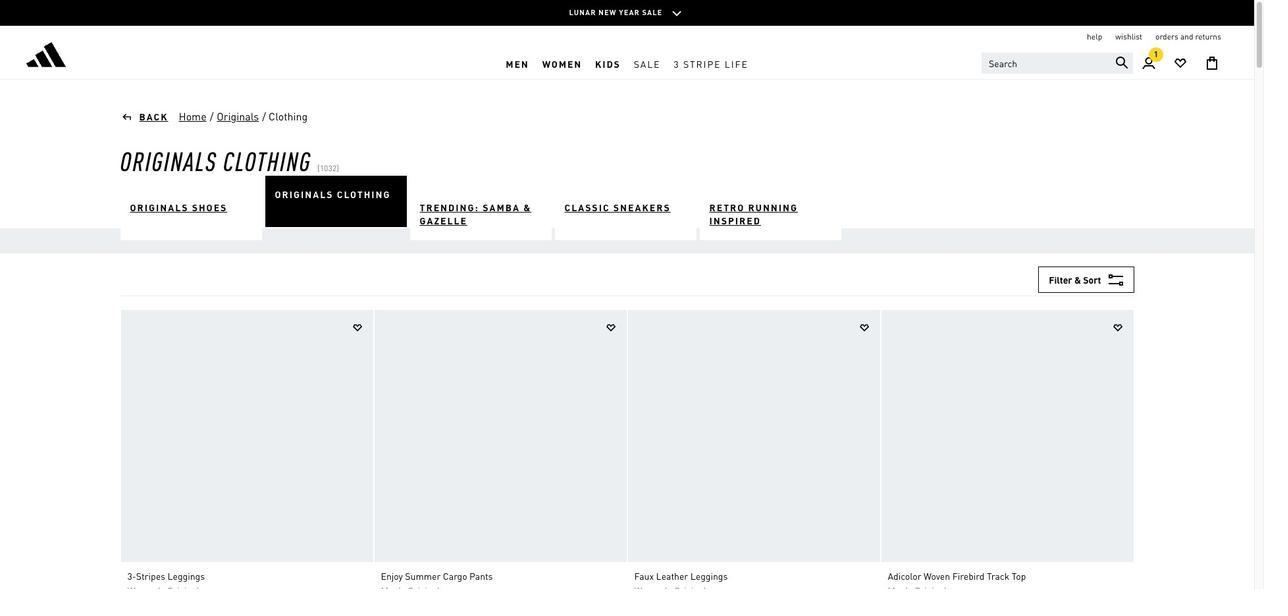 Task type: describe. For each thing, give the bounding box(es) containing it.
lunar new year sale
[[569, 8, 663, 17]]

1 vertical spatial clothing
[[223, 144, 312, 177]]

and
[[1181, 32, 1194, 41]]

0 vertical spatial clothing
[[269, 109, 308, 123]]

originals for originals
[[217, 109, 259, 123]]

kids
[[595, 58, 621, 69]]

women's originals red 3-stripes leggings image
[[121, 387, 373, 589]]

originals for originals clothing [1032]
[[120, 144, 217, 177]]

1
[[1154, 49, 1159, 59]]

life
[[725, 58, 749, 69]]

returns
[[1196, 32, 1222, 41]]

women
[[542, 58, 582, 69]]

retro running inspired link
[[700, 176, 841, 317]]

wishlist link
[[1116, 32, 1143, 42]]

originals clothing [1032]
[[120, 144, 339, 177]]

samba
[[483, 202, 520, 213]]

kids link
[[589, 48, 627, 79]]

back button
[[120, 110, 168, 123]]

running
[[748, 278, 798, 290]]

list containing trending: samba & gazelle
[[120, 176, 1134, 317]]

new
[[599, 8, 617, 17]]

3 stripe life
[[674, 58, 749, 69]]

men link
[[499, 48, 536, 79]]

men's originals black enjoy summer cargo pants image
[[374, 387, 627, 589]]

1 link
[[1133, 47, 1165, 79]]

inspired
[[710, 291, 761, 303]]

lunar
[[569, 8, 596, 17]]



Task type: locate. For each thing, give the bounding box(es) containing it.
men
[[506, 58, 529, 69]]

list
[[120, 176, 1134, 317]]

sale inside "link"
[[634, 58, 661, 69]]

orders
[[1156, 32, 1179, 41]]

originals
[[217, 109, 259, 123], [120, 144, 217, 177]]

retro running inspired
[[710, 278, 798, 303]]

&
[[524, 202, 532, 213]]

orders and returns
[[1156, 32, 1222, 41]]

orders and returns link
[[1156, 32, 1222, 42]]

trending:
[[420, 202, 479, 213]]

back
[[139, 111, 168, 123]]

year
[[619, 8, 640, 17]]

1 vertical spatial originals
[[120, 144, 217, 177]]

retro
[[710, 278, 745, 290]]

home link
[[178, 109, 207, 124]]

sale
[[642, 8, 663, 17], [634, 58, 661, 69]]

3
[[674, 58, 680, 69]]

women link
[[536, 48, 589, 79]]

stripe
[[684, 58, 721, 69]]

clothing right the originals link
[[269, 109, 308, 123]]

trending: samba & gazelle link
[[410, 176, 552, 317]]

clothing
[[269, 109, 308, 123], [223, 144, 312, 177]]

sale link
[[627, 48, 667, 79]]

originals down back
[[120, 144, 217, 177]]

wishlist
[[1116, 32, 1143, 41]]

1 vertical spatial sale
[[634, 58, 661, 69]]

help
[[1087, 32, 1103, 41]]

trending: samba & gazelle
[[420, 202, 532, 227]]

sale right year
[[642, 8, 663, 17]]

[1032]
[[317, 163, 339, 173]]

sale left '3'
[[634, 58, 661, 69]]

main navigation element
[[300, 48, 955, 79]]

3 stripe life link
[[667, 48, 755, 79]]

originals link
[[216, 109, 260, 124]]

originals up originals clothing [1032]
[[217, 109, 259, 123]]

home
[[179, 109, 207, 123]]

0 vertical spatial sale
[[642, 8, 663, 17]]

0 vertical spatial originals
[[217, 109, 259, 123]]

Search field
[[982, 53, 1133, 74]]

clothing down the originals link
[[223, 144, 312, 177]]

gazelle
[[420, 215, 468, 227]]

help link
[[1087, 32, 1103, 42]]



Task type: vqa. For each thing, say whether or not it's contained in the screenshot.
"trending: samba & gazelle"
yes



